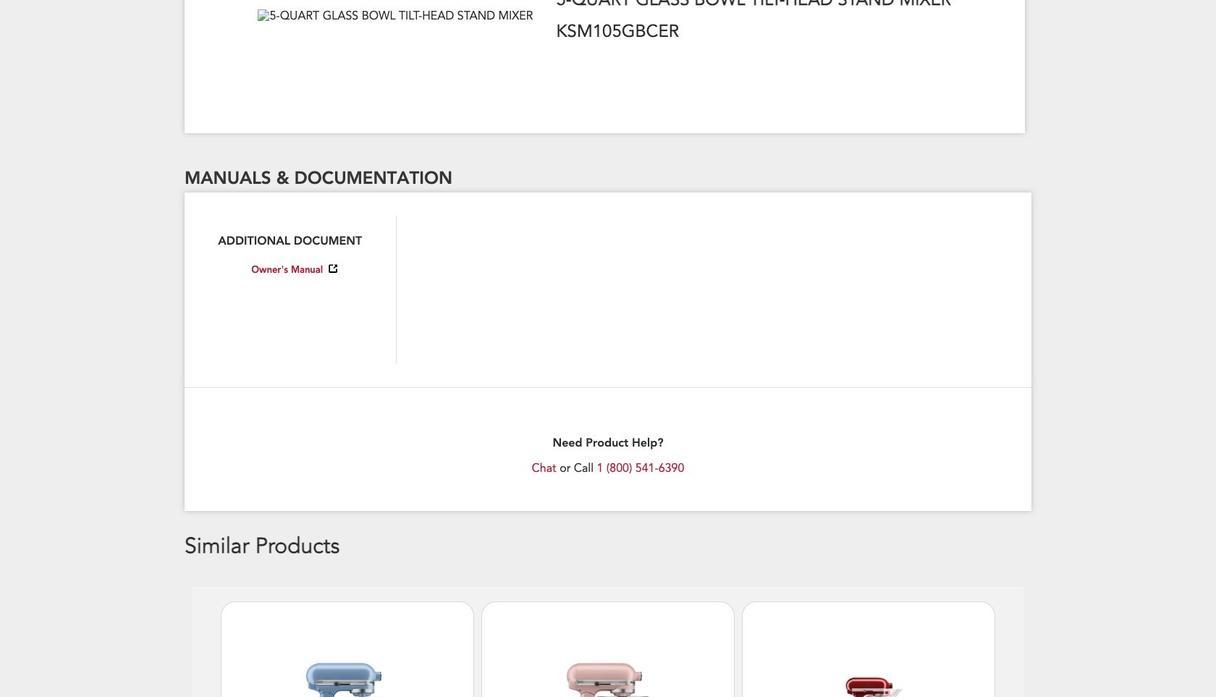 Task type: vqa. For each thing, say whether or not it's contained in the screenshot.
topmost Days
no



Task type: locate. For each thing, give the bounding box(es) containing it.
1 horizontal spatial artisan® series 5 quart tilt-head stand mixer image
[[561, 661, 655, 697]]

2 artisan® series 5 quart tilt-head stand mixer image from the left
[[561, 661, 655, 697]]

0 horizontal spatial artisan® series 5 quart tilt-head stand mixer image
[[300, 661, 395, 697]]

artisan® series 5 quart tilt-head stand mixer image
[[300, 661, 395, 697], [561, 661, 655, 697]]



Task type: describe. For each thing, give the bounding box(es) containing it.
1 artisan® series 5 quart tilt-head stand mixer image from the left
[[300, 661, 395, 697]]

artisan® series 5 quart tilt-head stand mixer with premium accessory pack image
[[822, 675, 916, 697]]

5-quart glass bowl tilt-head stand mixer image
[[258, 9, 533, 23]]



